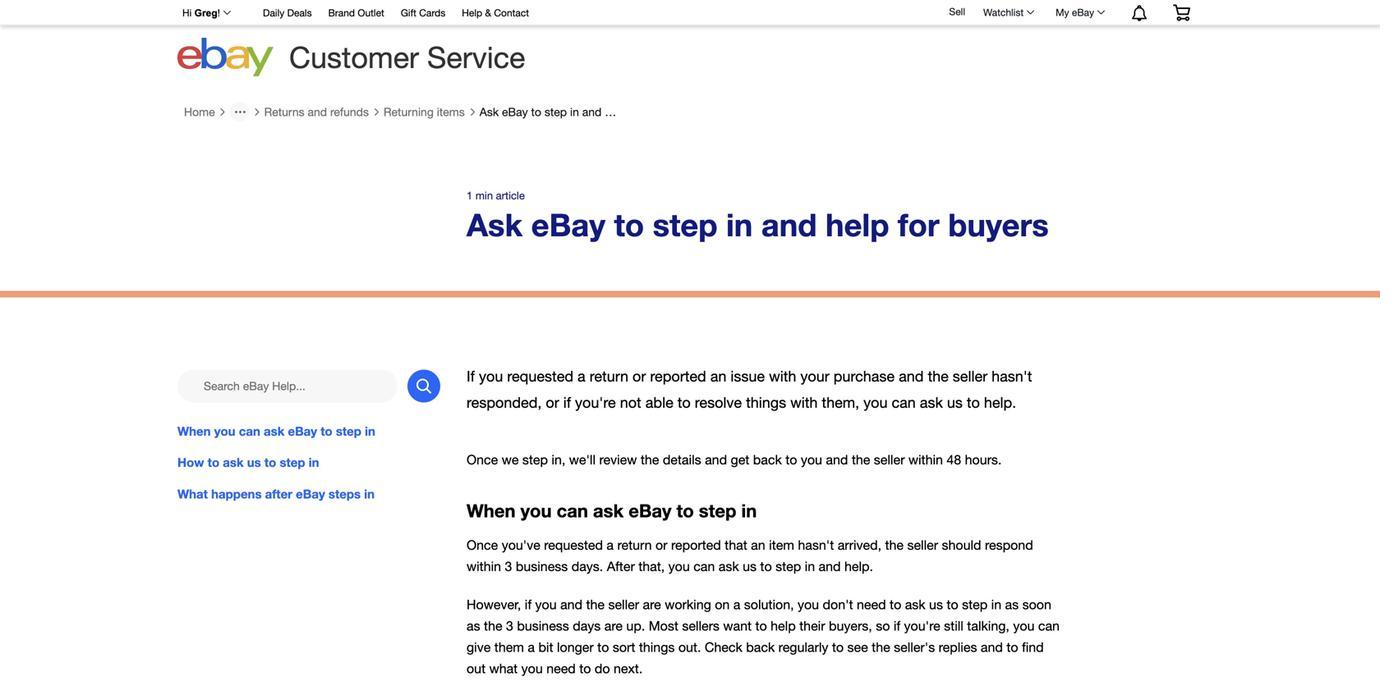 Task type: vqa. For each thing, say whether or not it's contained in the screenshot.
the top WHEN YOU CAN ASK EBAY TO STEP IN
yes



Task type: locate. For each thing, give the bounding box(es) containing it.
with
[[769, 368, 796, 385], [790, 394, 818, 412]]

you up their
[[798, 597, 819, 613]]

seller inside once you've requested a return or reported that an item hasn't arrived, the seller should respond within 3 business days. after that, you can ask us to step in and help.
[[907, 538, 938, 553]]

find
[[1022, 640, 1044, 656]]

or for days.
[[656, 538, 667, 553]]

within left the 48
[[908, 452, 943, 468]]

1 vertical spatial once
[[467, 538, 498, 553]]

or
[[633, 368, 646, 385], [546, 394, 559, 412], [656, 538, 667, 553]]

the inside if you requested a return or reported an issue with your purchase and the seller hasn't responded, or if you're not able to resolve things with them, you can ask us to help.
[[928, 368, 949, 385]]

watchlist
[[983, 7, 1024, 18]]

resolve
[[695, 394, 742, 412]]

2 horizontal spatial or
[[656, 538, 667, 553]]

brand
[[328, 7, 355, 18]]

1 vertical spatial 3
[[506, 619, 513, 634]]

0 vertical spatial when
[[177, 424, 211, 439]]

0 horizontal spatial you're
[[575, 394, 616, 412]]

can down we'll
[[557, 500, 588, 522]]

us inside once you've requested a return or reported that an item hasn't arrived, the seller should respond within 3 business days. after that, you can ask us to step in and help.
[[743, 560, 757, 575]]

1 vertical spatial you're
[[904, 619, 940, 634]]

1 horizontal spatial buyers
[[948, 206, 1049, 243]]

a inside if you requested a return or reported an issue with your purchase and the seller hasn't responded, or if you're not able to resolve things with them, you can ask us to help.
[[578, 368, 585, 385]]

1 vertical spatial things
[[639, 640, 675, 656]]

within up however,
[[467, 560, 501, 575]]

requested up responded,
[[507, 368, 573, 385]]

1 horizontal spatial things
[[746, 394, 786, 412]]

reported up "able"
[[650, 368, 706, 385]]

1 horizontal spatial help.
[[984, 394, 1016, 412]]

ebay inside 1 min article ask ebay to step in and help for buyers
[[531, 206, 605, 243]]

help
[[605, 105, 627, 119], [826, 206, 889, 243], [771, 619, 796, 634]]

when you can ask ebay to step in up how to ask us to step in
[[177, 424, 375, 439]]

within inside once you've requested a return or reported that an item hasn't arrived, the seller should respond within 3 business days. after that, you can ask us to step in and help.
[[467, 560, 501, 575]]

ask inside 1 min article ask ebay to step in and help for buyers
[[467, 206, 523, 243]]

out
[[467, 662, 486, 677]]

0 vertical spatial 3
[[505, 560, 512, 575]]

service
[[427, 40, 525, 74]]

0 vertical spatial or
[[633, 368, 646, 385]]

we
[[502, 452, 519, 468]]

1 vertical spatial when you can ask ebay to step in
[[467, 500, 757, 522]]

ask down the min
[[467, 206, 523, 243]]

in
[[570, 105, 579, 119], [726, 206, 753, 243], [365, 424, 375, 439], [309, 456, 319, 470], [364, 487, 375, 502], [741, 500, 757, 522], [805, 560, 815, 575], [991, 597, 1001, 613]]

reported
[[650, 368, 706, 385], [671, 538, 721, 553]]

0 horizontal spatial an
[[710, 368, 727, 385]]

1 vertical spatial return
[[617, 538, 652, 553]]

2 horizontal spatial help
[[826, 206, 889, 243]]

back right get
[[753, 452, 782, 468]]

step inside once you've requested a return or reported that an item hasn't arrived, the seller should respond within 3 business days. after that, you can ask us to step in and help.
[[776, 560, 801, 575]]

1 horizontal spatial or
[[633, 368, 646, 385]]

how to ask us to step in
[[177, 456, 319, 470]]

to inside when you can ask ebay to step in link
[[321, 424, 332, 439]]

1 vertical spatial an
[[751, 538, 765, 553]]

1 horizontal spatial when
[[467, 500, 515, 522]]

can up working
[[694, 560, 715, 575]]

still
[[944, 619, 964, 634]]

you right that,
[[668, 560, 690, 575]]

when up 'how'
[[177, 424, 211, 439]]

0 vertical spatial business
[[516, 560, 568, 575]]

0 vertical spatial help.
[[984, 394, 1016, 412]]

return for after
[[617, 538, 652, 553]]

help. up the hours.
[[984, 394, 1016, 412]]

returning items link
[[384, 105, 465, 119]]

and
[[308, 105, 327, 119], [582, 105, 602, 119], [761, 206, 817, 243], [899, 368, 924, 385], [705, 452, 727, 468], [826, 452, 848, 468], [819, 560, 841, 575], [560, 597, 582, 613], [981, 640, 1003, 656]]

gift cards
[[401, 7, 445, 18]]

you up find
[[1013, 619, 1035, 634]]

0 vertical spatial with
[[769, 368, 796, 385]]

return inside once you've requested a return or reported that an item hasn't arrived, the seller should respond within 3 business days. after that, you can ask us to step in and help.
[[617, 538, 652, 553]]

return up not
[[590, 368, 628, 385]]

0 vertical spatial buyers
[[647, 105, 682, 119]]

2 vertical spatial or
[[656, 538, 667, 553]]

account navigation
[[173, 0, 1203, 25]]

requested up days.
[[544, 538, 603, 553]]

us inside if you requested a return or reported an issue with your purchase and the seller hasn't responded, or if you're not able to resolve things with them, you can ask us to help.
[[947, 394, 963, 412]]

need up so
[[857, 597, 886, 613]]

once
[[467, 452, 498, 468], [467, 538, 498, 553]]

with down your
[[790, 394, 818, 412]]

see
[[847, 640, 868, 656]]

0 horizontal spatial when you can ask ebay to step in
[[177, 424, 375, 439]]

ask ebay to step in and help for buyers
[[480, 105, 682, 119]]

ask
[[480, 105, 499, 119], [467, 206, 523, 243]]

hours.
[[965, 452, 1002, 468]]

requested
[[507, 368, 573, 385], [544, 538, 603, 553]]

1 vertical spatial are
[[604, 619, 623, 634]]

1 horizontal spatial for
[[898, 206, 939, 243]]

buyers inside 1 min article ask ebay to step in and help for buyers
[[948, 206, 1049, 243]]

if right however,
[[525, 597, 532, 613]]

1 vertical spatial help.
[[844, 560, 873, 575]]

up.
[[626, 619, 645, 634]]

once we step in, we'll review the details and get back to you and the seller within 48 hours.
[[467, 452, 1002, 468]]

2 once from the top
[[467, 538, 498, 553]]

0 vertical spatial as
[[1005, 597, 1019, 613]]

cards
[[419, 7, 445, 18]]

0 vertical spatial requested
[[507, 368, 573, 385]]

0 horizontal spatial if
[[525, 597, 532, 613]]

0 horizontal spatial need
[[546, 662, 576, 677]]

us up the 48
[[947, 394, 963, 412]]

within for 48
[[908, 452, 943, 468]]

with left your
[[769, 368, 796, 385]]

1 vertical spatial need
[[546, 662, 576, 677]]

3 down you've
[[505, 560, 512, 575]]

0 vertical spatial for
[[630, 105, 644, 119]]

however,
[[467, 597, 521, 613]]

3 inside the however, if you and the seller are working on a solution, you don't need to ask us to step in as soon as the 3 business days are up. most sellers want to help their buyers, so if you're still talking, you can give them a bit longer to sort things out. check back regularly to see the seller's replies and to find out what you need to do next.
[[506, 619, 513, 634]]

business inside the however, if you and the seller are working on a solution, you don't need to ask us to step in as soon as the 3 business days are up. most sellers want to help their buyers, so if you're still talking, you can give them a bit longer to sort things out. check back regularly to see the seller's replies and to find out what you need to do next.
[[517, 619, 569, 634]]

can down purchase
[[892, 394, 916, 412]]

3 inside once you've requested a return or reported that an item hasn't arrived, the seller should respond within 3 business days. after that, you can ask us to step in and help.
[[505, 560, 512, 575]]

ask
[[920, 394, 943, 412], [264, 424, 284, 439], [223, 456, 244, 470], [593, 500, 624, 522], [719, 560, 739, 575], [905, 597, 926, 613]]

0 horizontal spatial help
[[605, 105, 627, 119]]

1 vertical spatial if
[[525, 597, 532, 613]]

0 vertical spatial hasn't
[[992, 368, 1032, 385]]

customer service
[[289, 40, 525, 74]]

once left you've
[[467, 538, 498, 553]]

0 horizontal spatial for
[[630, 105, 644, 119]]

an up resolve
[[710, 368, 727, 385]]

as left soon
[[1005, 597, 1019, 613]]

business down you've
[[516, 560, 568, 575]]

brand outlet
[[328, 7, 384, 18]]

can down soon
[[1038, 619, 1060, 634]]

items
[[437, 105, 465, 119]]

0 horizontal spatial things
[[639, 640, 675, 656]]

back
[[753, 452, 782, 468], [746, 640, 775, 656]]

return up after
[[617, 538, 652, 553]]

1 vertical spatial for
[[898, 206, 939, 243]]

able
[[645, 394, 673, 412]]

1 once from the top
[[467, 452, 498, 468]]

Search eBay Help... text field
[[177, 370, 398, 403]]

2 vertical spatial help
[[771, 619, 796, 634]]

reported inside once you've requested a return or reported that an item hasn't arrived, the seller should respond within 3 business days. after that, you can ask us to step in and help.
[[671, 538, 721, 553]]

0 horizontal spatial within
[[467, 560, 501, 575]]

requested inside if you requested a return or reported an issue with your purchase and the seller hasn't responded, or if you're not able to resolve things with them, you can ask us to help.
[[507, 368, 573, 385]]

1 horizontal spatial hasn't
[[992, 368, 1032, 385]]

business up bit
[[517, 619, 569, 634]]

my
[[1056, 7, 1069, 18]]

the up days
[[586, 597, 605, 613]]

what happens after ebay steps in link
[[177, 485, 440, 503]]

0 vertical spatial reported
[[650, 368, 706, 385]]

0 vertical spatial within
[[908, 452, 943, 468]]

1 horizontal spatial if
[[563, 394, 571, 412]]

their
[[799, 619, 825, 634]]

once for once we step in, we'll review the details and get back to you and the seller within 48 hours.
[[467, 452, 498, 468]]

on
[[715, 597, 730, 613]]

help inside the however, if you and the seller are working on a solution, you don't need to ask us to step in as soon as the 3 business days are up. most sellers want to help their buyers, so if you're still talking, you can give them a bit longer to sort things out. check back regularly to see the seller's replies and to find out what you need to do next.
[[771, 619, 796, 634]]

days.
[[572, 560, 603, 575]]

if right so
[[894, 619, 900, 634]]

want
[[723, 619, 752, 634]]

1 vertical spatial business
[[517, 619, 569, 634]]

0 vertical spatial are
[[643, 597, 661, 613]]

0 vertical spatial if
[[563, 394, 571, 412]]

0 horizontal spatial are
[[604, 619, 623, 634]]

0 vertical spatial you're
[[575, 394, 616, 412]]

arrived,
[[838, 538, 882, 553]]

can inside once you've requested a return or reported that an item hasn't arrived, the seller should respond within 3 business days. after that, you can ask us to step in and help.
[[694, 560, 715, 575]]

1 vertical spatial buyers
[[948, 206, 1049, 243]]

for inside ask ebay to step in and help for buyers link
[[630, 105, 644, 119]]

you down purchase
[[863, 394, 888, 412]]

as up give
[[467, 619, 480, 634]]

1 horizontal spatial are
[[643, 597, 661, 613]]

0 horizontal spatial when
[[177, 424, 211, 439]]

help & contact
[[462, 7, 529, 18]]

1 vertical spatial reported
[[671, 538, 721, 553]]

0 vertical spatial things
[[746, 394, 786, 412]]

returning
[[384, 105, 434, 119]]

when up you've
[[467, 500, 515, 522]]

refunds
[[330, 105, 369, 119]]

0 horizontal spatial hasn't
[[798, 538, 834, 553]]

step
[[545, 105, 567, 119], [653, 206, 718, 243], [336, 424, 361, 439], [522, 452, 548, 468], [280, 456, 305, 470], [699, 500, 736, 522], [776, 560, 801, 575], [962, 597, 988, 613]]

are up most
[[643, 597, 661, 613]]

what
[[489, 662, 518, 677]]

1 vertical spatial within
[[467, 560, 501, 575]]

0 horizontal spatial buyers
[[647, 105, 682, 119]]

once left we
[[467, 452, 498, 468]]

you're up seller's
[[904, 619, 940, 634]]

are
[[643, 597, 661, 613], [604, 619, 623, 634]]

need down the longer
[[546, 662, 576, 677]]

step inside 1 min article ask ebay to step in and help for buyers
[[653, 206, 718, 243]]

return
[[590, 368, 628, 385], [617, 538, 652, 553]]

business
[[516, 560, 568, 575], [517, 619, 569, 634]]

you inside once you've requested a return or reported that an item hasn't arrived, the seller should respond within 3 business days. after that, you can ask us to step in and help.
[[668, 560, 690, 575]]

can
[[892, 394, 916, 412], [239, 424, 260, 439], [557, 500, 588, 522], [694, 560, 715, 575], [1038, 619, 1060, 634]]

3
[[505, 560, 512, 575], [506, 619, 513, 634]]

what
[[177, 487, 208, 502]]

help. inside once you've requested a return or reported that an item hasn't arrived, the seller should respond within 3 business days. after that, you can ask us to step in and help.
[[844, 560, 873, 575]]

sellers
[[682, 619, 720, 634]]

an right that
[[751, 538, 765, 553]]

how
[[177, 456, 204, 470]]

can inside the however, if you and the seller are working on a solution, you don't need to ask us to step in as soon as the 3 business days are up. most sellers want to help their buyers, so if you're still talking, you can give them a bit longer to sort things out. check back regularly to see the seller's replies and to find out what you need to do next.
[[1038, 619, 1060, 634]]

us up seller's
[[929, 597, 943, 613]]

or up that,
[[656, 538, 667, 553]]

or right responded,
[[546, 394, 559, 412]]

as
[[1005, 597, 1019, 613], [467, 619, 480, 634]]

requested inside once you've requested a return or reported that an item hasn't arrived, the seller should respond within 3 business days. after that, you can ask us to step in and help.
[[544, 538, 603, 553]]

are left up.
[[604, 619, 623, 634]]

help inside 1 min article ask ebay to step in and help for buyers
[[826, 206, 889, 243]]

you down them,
[[801, 452, 822, 468]]

1 vertical spatial as
[[467, 619, 480, 634]]

home link
[[184, 105, 215, 119]]

or inside once you've requested a return or reported that an item hasn't arrived, the seller should respond within 3 business days. after that, you can ask us to step in and help.
[[656, 538, 667, 553]]

us down that
[[743, 560, 757, 575]]

things down most
[[639, 640, 675, 656]]

0 horizontal spatial help.
[[844, 560, 873, 575]]

1 horizontal spatial help
[[771, 619, 796, 634]]

1 horizontal spatial within
[[908, 452, 943, 468]]

the right arrived,
[[885, 538, 904, 553]]

you're inside if you requested a return or reported an issue with your purchase and the seller hasn't responded, or if you're not able to resolve things with them, you can ask us to help.
[[575, 394, 616, 412]]

or for you're
[[633, 368, 646, 385]]

back down want
[[746, 640, 775, 656]]

things down issue
[[746, 394, 786, 412]]

soon
[[1022, 597, 1051, 613]]

returns and refunds link
[[264, 105, 369, 119]]

the inside once you've requested a return or reported that an item hasn't arrived, the seller should respond within 3 business days. after that, you can ask us to step in and help.
[[885, 538, 904, 553]]

0 horizontal spatial or
[[546, 394, 559, 412]]

should
[[942, 538, 981, 553]]

1 horizontal spatial you're
[[904, 619, 940, 634]]

return inside if you requested a return or reported an issue with your purchase and the seller hasn't responded, or if you're not able to resolve things with them, you can ask us to help.
[[590, 368, 628, 385]]

reported for you
[[671, 538, 721, 553]]

0 vertical spatial help
[[605, 105, 627, 119]]

0 vertical spatial return
[[590, 368, 628, 385]]

when you can ask ebay to step in down review
[[467, 500, 757, 522]]

what happens after ebay steps in
[[177, 487, 375, 502]]

2 vertical spatial if
[[894, 619, 900, 634]]

1 vertical spatial ask
[[467, 206, 523, 243]]

seller inside the however, if you and the seller are working on a solution, you don't need to ask us to step in as soon as the 3 business days are up. most sellers want to help their buyers, so if you're still talking, you can give them a bit longer to sort things out. check back regularly to see the seller's replies and to find out what you need to do next.
[[608, 597, 639, 613]]

ebay inside my ebay link
[[1072, 7, 1094, 18]]

purchase
[[834, 368, 895, 385]]

0 vertical spatial once
[[467, 452, 498, 468]]

or up not
[[633, 368, 646, 385]]

1 vertical spatial back
[[746, 640, 775, 656]]

3 up them
[[506, 619, 513, 634]]

for inside 1 min article ask ebay to step in and help for buyers
[[898, 206, 939, 243]]

if
[[467, 368, 475, 385]]

1 horizontal spatial an
[[751, 538, 765, 553]]

1 horizontal spatial need
[[857, 597, 886, 613]]

once inside once you've requested a return or reported that an item hasn't arrived, the seller should respond within 3 business days. after that, you can ask us to step in and help.
[[467, 538, 498, 553]]

daily deals
[[263, 7, 312, 18]]

requested for business
[[544, 538, 603, 553]]

1 vertical spatial requested
[[544, 538, 603, 553]]

within
[[908, 452, 943, 468], [467, 560, 501, 575]]

and inside once you've requested a return or reported that an item hasn't arrived, the seller should respond within 3 business days. after that, you can ask us to step in and help.
[[819, 560, 841, 575]]

hasn't
[[992, 368, 1032, 385], [798, 538, 834, 553]]

1 vertical spatial help
[[826, 206, 889, 243]]

reported left that
[[671, 538, 721, 553]]

1 vertical spatial or
[[546, 394, 559, 412]]

ask right items
[[480, 105, 499, 119]]

buyers
[[647, 105, 682, 119], [948, 206, 1049, 243]]

1 min article ask ebay to step in and help for buyers
[[467, 189, 1049, 243]]

reported inside if you requested a return or reported an issue with your purchase and the seller hasn't responded, or if you're not able to resolve things with them, you can ask us to help.
[[650, 368, 706, 385]]

1 vertical spatial hasn't
[[798, 538, 834, 553]]

us
[[947, 394, 963, 412], [247, 456, 261, 470], [743, 560, 757, 575], [929, 597, 943, 613]]

hasn't inside if you requested a return or reported an issue with your purchase and the seller hasn't responded, or if you're not able to resolve things with them, you can ask us to help.
[[992, 368, 1032, 385]]

if up in,
[[563, 394, 571, 412]]

ask inside once you've requested a return or reported that an item hasn't arrived, the seller should respond within 3 business days. after that, you can ask us to step in and help.
[[719, 560, 739, 575]]

responded,
[[467, 394, 542, 412]]

them
[[494, 640, 524, 656]]

things inside if you requested a return or reported an issue with your purchase and the seller hasn't responded, or if you're not able to resolve things with them, you can ask us to help.
[[746, 394, 786, 412]]

you up you've
[[521, 500, 552, 522]]

the right purchase
[[928, 368, 949, 385]]

0 vertical spatial an
[[710, 368, 727, 385]]

help. down arrived,
[[844, 560, 873, 575]]

1 vertical spatial with
[[790, 394, 818, 412]]

0 vertical spatial when you can ask ebay to step in
[[177, 424, 375, 439]]

within for 3
[[467, 560, 501, 575]]

you're left not
[[575, 394, 616, 412]]



Task type: describe. For each thing, give the bounding box(es) containing it.
an inside once you've requested a return or reported that an item hasn't arrived, the seller should respond within 3 business days. after that, you can ask us to step in and help.
[[751, 538, 765, 553]]

article
[[496, 189, 525, 202]]

the down them,
[[852, 452, 870, 468]]

things inside the however, if you and the seller are working on a solution, you don't need to ask us to step in as soon as the 3 business days are up. most sellers want to help their buyers, so if you're still talking, you can give them a bit longer to sort things out. check back regularly to see the seller's replies and to find out what you need to do next.
[[639, 640, 675, 656]]

happens
[[211, 487, 262, 502]]

seller's
[[894, 640, 935, 656]]

next.
[[614, 662, 643, 677]]

can inside if you requested a return or reported an issue with your purchase and the seller hasn't responded, or if you're not able to resolve things with them, you can ask us to help.
[[892, 394, 916, 412]]

to inside 1 min article ask ebay to step in and help for buyers
[[614, 206, 644, 243]]

check
[[705, 640, 742, 656]]

once for once you've requested a return or reported that an item hasn't arrived, the seller should respond within 3 business days. after that, you can ask us to step in and help.
[[467, 538, 498, 553]]

review
[[599, 452, 637, 468]]

out.
[[678, 640, 701, 656]]

once you've requested a return or reported that an item hasn't arrived, the seller should respond within 3 business days. after that, you can ask us to step in and help.
[[467, 538, 1033, 575]]

0 vertical spatial back
[[753, 452, 782, 468]]

to inside ask ebay to step in and help for buyers link
[[531, 105, 541, 119]]

step inside the however, if you and the seller are working on a solution, you don't need to ask us to step in as soon as the 3 business days are up. most sellers want to help their buyers, so if you're still talking, you can give them a bit longer to sort things out. check back regularly to see the seller's replies and to find out what you need to do next.
[[962, 597, 988, 613]]

hi greg !
[[182, 7, 220, 18]]

my ebay link
[[1047, 2, 1112, 22]]

1 horizontal spatial when you can ask ebay to step in
[[467, 500, 757, 522]]

and inside if you requested a return or reported an issue with your purchase and the seller hasn't responded, or if you're not able to resolve things with them, you can ask us to help.
[[899, 368, 924, 385]]

you down bit
[[521, 662, 543, 677]]

that
[[725, 538, 747, 553]]

solution,
[[744, 597, 794, 613]]

outlet
[[358, 7, 384, 18]]

you right "if"
[[479, 368, 503, 385]]

seller inside if you requested a return or reported an issue with your purchase and the seller hasn't responded, or if you're not able to resolve things with them, you can ask us to help.
[[953, 368, 988, 385]]

working
[[665, 597, 711, 613]]

get
[[731, 452, 749, 468]]

deals
[[287, 7, 312, 18]]

your
[[800, 368, 830, 385]]

that,
[[638, 560, 665, 575]]

watchlist link
[[974, 2, 1042, 22]]

a inside once you've requested a return or reported that an item hasn't arrived, the seller should respond within 3 business days. after that, you can ask us to step in and help.
[[607, 538, 614, 553]]

home
[[184, 105, 215, 119]]

ask ebay to step in and help for buyers main content
[[0, 95, 1380, 696]]

ask inside the however, if you and the seller are working on a solution, you don't need to ask us to step in as soon as the 3 business days are up. most sellers want to help their buyers, so if you're still talking, you can give them a bit longer to sort things out. check back regularly to see the seller's replies and to find out what you need to do next.
[[905, 597, 926, 613]]

them,
[[822, 394, 859, 412]]

reported for to
[[650, 368, 706, 385]]

daily deals link
[[263, 5, 312, 23]]

after
[[607, 560, 635, 575]]

you up how to ask us to step in
[[214, 424, 235, 439]]

in inside once you've requested a return or reported that an item hasn't arrived, the seller should respond within 3 business days. after that, you can ask us to step in and help.
[[805, 560, 815, 575]]

greg
[[194, 7, 217, 18]]

issue
[[731, 368, 765, 385]]

ask inside if you requested a return or reported an issue with your purchase and the seller hasn't responded, or if you're not able to resolve things with them, you can ask us to help.
[[920, 394, 943, 412]]

ebay inside ask ebay to step in and help for buyers link
[[502, 105, 528, 119]]

1
[[467, 189, 473, 202]]

in inside 1 min article ask ebay to step in and help for buyers
[[726, 206, 753, 243]]

an inside if you requested a return or reported an issue with your purchase and the seller hasn't responded, or if you're not able to resolve things with them, you can ask us to help.
[[710, 368, 727, 385]]

how to ask us to step in link
[[177, 454, 440, 472]]

however, if you and the seller are working on a solution, you don't need to ask us to step in as soon as the 3 business days are up. most sellers want to help their buyers, so if you're still talking, you can give them a bit longer to sort things out. check back regularly to see the seller's replies and to find out what you need to do next.
[[467, 597, 1060, 677]]

customer service banner
[[173, 0, 1203, 82]]

when you can ask ebay to step in link
[[177, 423, 440, 441]]

in,
[[552, 452, 565, 468]]

don't
[[823, 597, 853, 613]]

the down so
[[872, 640, 890, 656]]

daily
[[263, 7, 284, 18]]

do
[[595, 662, 610, 677]]

business inside once you've requested a return or reported that an item hasn't arrived, the seller should respond within 3 business days. after that, you can ask us to step in and help.
[[516, 560, 568, 575]]

you've
[[502, 538, 540, 553]]

replies
[[939, 640, 977, 656]]

longer
[[557, 640, 594, 656]]

you up bit
[[535, 597, 557, 613]]

if you requested a return or reported an issue with your purchase and the seller hasn't responded, or if you're not able to resolve things with them, you can ask us to help.
[[467, 368, 1032, 412]]

and inside 1 min article ask ebay to step in and help for buyers
[[761, 206, 817, 243]]

we'll
[[569, 452, 596, 468]]

in inside the however, if you and the seller are working on a solution, you don't need to ask us to step in as soon as the 3 business days are up. most sellers want to help their buyers, so if you're still talking, you can give them a bit longer to sort things out. check back regularly to see the seller's replies and to find out what you need to do next.
[[991, 597, 1001, 613]]

0 vertical spatial need
[[857, 597, 886, 613]]

contact
[[494, 7, 529, 18]]

requested for if
[[507, 368, 573, 385]]

customer
[[289, 40, 419, 74]]

hi
[[182, 7, 192, 18]]

can up how to ask us to step in
[[239, 424, 260, 439]]

hasn't inside once you've requested a return or reported that an item hasn't arrived, the seller should respond within 3 business days. after that, you can ask us to step in and help.
[[798, 538, 834, 553]]

returning items
[[384, 105, 465, 119]]

item
[[769, 538, 794, 553]]

help. inside if you requested a return or reported an issue with your purchase and the seller hasn't responded, or if you're not able to resolve things with them, you can ask us to help.
[[984, 394, 1016, 412]]

!
[[217, 7, 220, 18]]

ask ebay to step in and help for buyers link
[[480, 105, 682, 119]]

&
[[485, 7, 491, 18]]

respond
[[985, 538, 1033, 553]]

returns and refunds
[[264, 105, 369, 119]]

if inside if you requested a return or reported an issue with your purchase and the seller hasn't responded, or if you're not able to resolve things with them, you can ask us to help.
[[563, 394, 571, 412]]

regularly
[[779, 640, 828, 656]]

bit
[[538, 640, 553, 656]]

sell
[[949, 6, 965, 17]]

so
[[876, 619, 890, 634]]

us up happens
[[247, 456, 261, 470]]

1 vertical spatial when
[[467, 500, 515, 522]]

not
[[620, 394, 641, 412]]

return for not
[[590, 368, 628, 385]]

sort
[[613, 640, 635, 656]]

min
[[476, 189, 493, 202]]

you're inside the however, if you and the seller are working on a solution, you don't need to ask us to step in as soon as the 3 business days are up. most sellers want to help their buyers, so if you're still talking, you can give them a bit longer to sort things out. check back regularly to see the seller's replies and to find out what you need to do next.
[[904, 619, 940, 634]]

to inside once you've requested a return or reported that an item hasn't arrived, the seller should respond within 3 business days. after that, you can ask us to step in and help.
[[760, 560, 772, 575]]

your shopping cart image
[[1172, 4, 1191, 21]]

the right review
[[641, 452, 659, 468]]

returns
[[264, 105, 304, 119]]

0 vertical spatial ask
[[480, 105, 499, 119]]

2 horizontal spatial if
[[894, 619, 900, 634]]

gift cards link
[[401, 5, 445, 23]]

most
[[649, 619, 678, 634]]

help & contact link
[[462, 5, 529, 23]]

ebay inside what happens after ebay steps in link
[[296, 487, 325, 502]]

give
[[467, 640, 491, 656]]

buyers,
[[829, 619, 872, 634]]

sell link
[[942, 6, 973, 17]]

1 horizontal spatial as
[[1005, 597, 1019, 613]]

details
[[663, 452, 701, 468]]

gift
[[401, 7, 416, 18]]

the down however,
[[484, 619, 502, 634]]

my ebay
[[1056, 7, 1094, 18]]

help
[[462, 7, 482, 18]]

talking,
[[967, 619, 1010, 634]]

back inside the however, if you and the seller are working on a solution, you don't need to ask us to step in as soon as the 3 business days are up. most sellers want to help their buyers, so if you're still talking, you can give them a bit longer to sort things out. check back regularly to see the seller's replies and to find out what you need to do next.
[[746, 640, 775, 656]]

ebay inside when you can ask ebay to step in link
[[288, 424, 317, 439]]

steps
[[329, 487, 361, 502]]

us inside the however, if you and the seller are working on a solution, you don't need to ask us to step in as soon as the 3 business days are up. most sellers want to help their buyers, so if you're still talking, you can give them a bit longer to sort things out. check back regularly to see the seller's replies and to find out what you need to do next.
[[929, 597, 943, 613]]

after
[[265, 487, 292, 502]]

0 horizontal spatial as
[[467, 619, 480, 634]]



